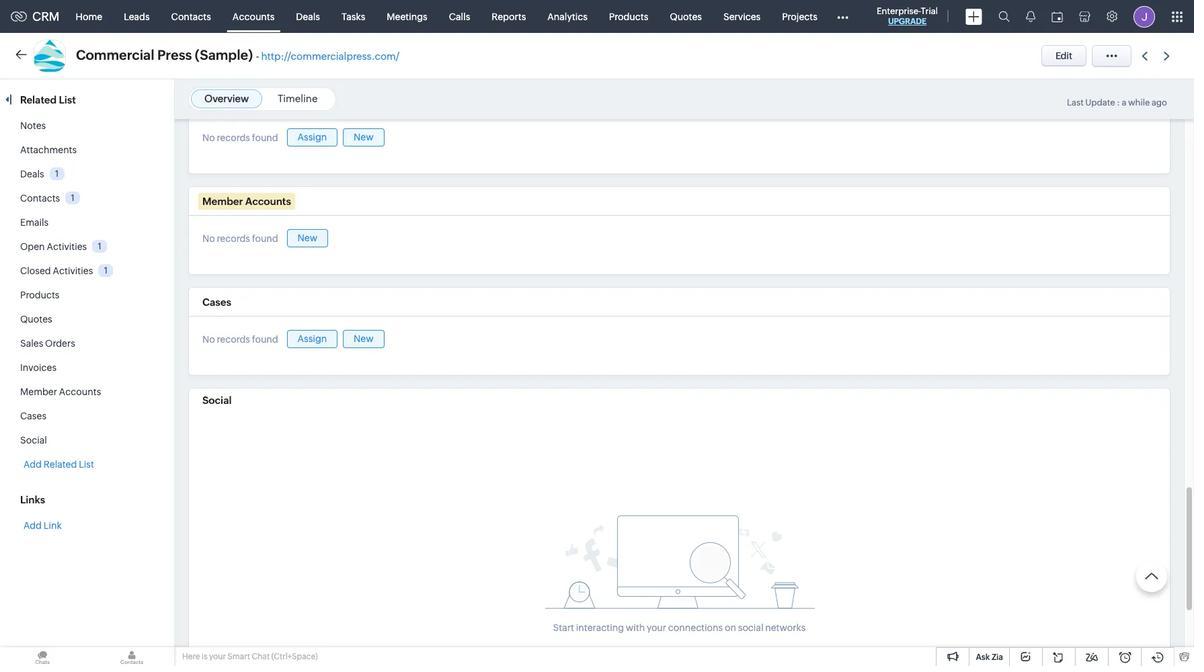 Task type: describe. For each thing, give the bounding box(es) containing it.
overview link
[[205, 93, 249, 104]]

found for the assign link associated with bottommost new "link"
[[252, 334, 278, 345]]

1 vertical spatial deals link
[[20, 169, 44, 180]]

1 horizontal spatial products
[[609, 11, 649, 22]]

tasks link
[[331, 0, 376, 33]]

attachments link
[[20, 145, 77, 155]]

found for new "link" to the middle
[[252, 233, 278, 244]]

last
[[1068, 98, 1084, 108]]

records for the assign link associated with bottommost new "link"
[[217, 334, 250, 345]]

meetings link
[[376, 0, 438, 33]]

new for new "link" to the middle
[[298, 233, 318, 244]]

add for add related list
[[24, 459, 42, 470]]

1 vertical spatial deals
[[20, 169, 44, 180]]

no for top new "link" the assign link
[[202, 132, 215, 143]]

start interacting with your connections on social networks
[[553, 623, 806, 634]]

Other Modules field
[[829, 6, 858, 27]]

enterprise-
[[877, 6, 921, 16]]

notes
[[20, 120, 46, 131]]

0 horizontal spatial quotes
[[20, 314, 52, 325]]

ask zia
[[976, 653, 1004, 663]]

emails link
[[20, 217, 49, 228]]

profile element
[[1126, 0, 1164, 33]]

0 vertical spatial cases
[[202, 297, 231, 308]]

0 horizontal spatial products link
[[20, 290, 60, 301]]

upgrade
[[889, 17, 927, 26]]

0 vertical spatial your
[[647, 623, 667, 634]]

create menu element
[[958, 0, 991, 33]]

social link
[[20, 435, 47, 446]]

attachments
[[20, 145, 77, 155]]

create menu image
[[966, 8, 983, 25]]

interacting
[[576, 623, 624, 634]]

edit button
[[1042, 45, 1087, 67]]

with
[[626, 623, 645, 634]]

0 vertical spatial products link
[[599, 0, 659, 33]]

update
[[1086, 98, 1116, 108]]

crm link
[[11, 9, 60, 24]]

add related list
[[24, 459, 94, 470]]

projects
[[782, 11, 818, 22]]

no records found for top new "link"
[[202, 132, 278, 143]]

calls
[[449, 11, 470, 22]]

1 vertical spatial quotes link
[[20, 314, 52, 325]]

smart
[[228, 653, 250, 662]]

assign link for bottommost new "link"
[[287, 330, 338, 349]]

(ctrl+space)
[[271, 653, 318, 662]]

new for bottommost new "link"
[[354, 334, 374, 345]]

emails
[[20, 217, 49, 228]]

services
[[724, 11, 761, 22]]

accounts link
[[222, 0, 285, 33]]

overview
[[205, 93, 249, 104]]

leads
[[124, 11, 150, 22]]

ask
[[976, 653, 990, 663]]

commercial press (sample) - http://commercialpress.com/
[[76, 47, 400, 63]]

http://commercialpress.com/
[[261, 50, 400, 62]]

no records found for bottommost new "link"
[[202, 334, 278, 345]]

records for new "link" to the middle
[[217, 233, 250, 244]]

reports
[[492, 11, 526, 22]]

edit
[[1056, 50, 1073, 61]]

sales orders
[[20, 338, 75, 349]]

0 vertical spatial member
[[202, 196, 243, 207]]

member accounts link
[[20, 387, 101, 398]]

1 vertical spatial related
[[44, 459, 77, 470]]

quotes inside quotes link
[[670, 11, 702, 22]]

2 no records found from the top
[[202, 233, 278, 244]]

networks
[[766, 623, 806, 634]]

0 vertical spatial quotes link
[[659, 0, 713, 33]]

here is your smart chat (ctrl+space)
[[182, 653, 318, 662]]

is
[[202, 653, 208, 662]]

ago
[[1152, 98, 1168, 108]]

signals image
[[1027, 11, 1036, 22]]

timeline link
[[278, 93, 318, 104]]

2 vertical spatial accounts
[[59, 387, 101, 398]]

leads link
[[113, 0, 161, 33]]

meetings
[[387, 11, 428, 22]]

analytics
[[548, 11, 588, 22]]

1 vertical spatial member
[[20, 387, 57, 398]]

found for top new "link" the assign link
[[252, 132, 278, 143]]

closed
[[20, 266, 51, 276]]



Task type: vqa. For each thing, say whether or not it's contained in the screenshot.
top No
yes



Task type: locate. For each thing, give the bounding box(es) containing it.
here
[[182, 653, 200, 662]]

your right with at the bottom of page
[[647, 623, 667, 634]]

3 no from the top
[[202, 334, 215, 345]]

calls link
[[438, 0, 481, 33]]

orders
[[45, 338, 75, 349]]

1 right the closed activities link
[[104, 266, 108, 276]]

deals link
[[285, 0, 331, 33], [20, 169, 44, 180]]

reports link
[[481, 0, 537, 33]]

deals link left tasks
[[285, 0, 331, 33]]

assign link for top new "link"
[[287, 129, 338, 147]]

2 assign link from the top
[[287, 330, 338, 349]]

contacts image
[[89, 648, 174, 667]]

quotes up sales
[[20, 314, 52, 325]]

0 vertical spatial deals
[[296, 11, 320, 22]]

signals element
[[1018, 0, 1044, 33]]

connections
[[669, 623, 723, 634]]

activities
[[47, 242, 87, 252], [53, 266, 93, 276]]

0 horizontal spatial deals link
[[20, 169, 44, 180]]

1 vertical spatial products link
[[20, 290, 60, 301]]

0 vertical spatial no records found
[[202, 132, 278, 143]]

press
[[157, 47, 192, 63]]

1 add from the top
[[24, 459, 42, 470]]

products link down closed
[[20, 290, 60, 301]]

found
[[252, 132, 278, 143], [252, 233, 278, 244], [252, 334, 278, 345]]

0 vertical spatial add
[[24, 459, 42, 470]]

invoices
[[20, 363, 57, 373]]

0 vertical spatial social
[[202, 395, 232, 406]]

0 horizontal spatial social
[[20, 435, 47, 446]]

1 up open activities link
[[71, 193, 75, 203]]

0 vertical spatial no
[[202, 132, 215, 143]]

http://commercialpress.com/ link
[[261, 50, 400, 62]]

2 add from the top
[[24, 521, 42, 531]]

1 horizontal spatial quotes
[[670, 11, 702, 22]]

assign link
[[287, 129, 338, 147], [287, 330, 338, 349]]

0 vertical spatial activities
[[47, 242, 87, 252]]

assign for the assign link associated with bottommost new "link"
[[298, 334, 327, 345]]

2 no from the top
[[202, 233, 215, 244]]

1 horizontal spatial list
[[79, 459, 94, 470]]

activities down the open activities
[[53, 266, 93, 276]]

commercial
[[76, 47, 154, 63]]

social
[[738, 623, 764, 634]]

3 records from the top
[[217, 334, 250, 345]]

start
[[553, 623, 574, 634]]

quotes link up sales
[[20, 314, 52, 325]]

products link right analytics
[[599, 0, 659, 33]]

related up notes link
[[20, 94, 57, 106]]

1 found from the top
[[252, 132, 278, 143]]

0 vertical spatial products
[[609, 11, 649, 22]]

0 vertical spatial contacts link
[[161, 0, 222, 33]]

on
[[725, 623, 737, 634]]

1 for closed activities
[[104, 266, 108, 276]]

open
[[20, 242, 45, 252]]

1 vertical spatial your
[[209, 653, 226, 662]]

2 assign from the top
[[298, 334, 327, 345]]

1 vertical spatial new link
[[287, 230, 328, 248]]

deals down attachments link
[[20, 169, 44, 180]]

1 down attachments link
[[55, 169, 59, 179]]

2 records from the top
[[217, 233, 250, 244]]

1
[[55, 169, 59, 179], [71, 193, 75, 203], [98, 241, 102, 251], [104, 266, 108, 276]]

1 vertical spatial member accounts
[[20, 387, 101, 398]]

quotes link
[[659, 0, 713, 33], [20, 314, 52, 325]]

cases link
[[20, 411, 46, 422]]

add
[[24, 459, 42, 470], [24, 521, 42, 531]]

1 vertical spatial products
[[20, 290, 60, 301]]

1 vertical spatial add
[[24, 521, 42, 531]]

quotes link left services
[[659, 0, 713, 33]]

1 vertical spatial cases
[[20, 411, 46, 422]]

0 horizontal spatial quotes link
[[20, 314, 52, 325]]

sales
[[20, 338, 43, 349]]

closed activities
[[20, 266, 93, 276]]

1 horizontal spatial deals
[[296, 11, 320, 22]]

2 vertical spatial no
[[202, 334, 215, 345]]

products down closed
[[20, 290, 60, 301]]

2 vertical spatial no records found
[[202, 334, 278, 345]]

add down social link
[[24, 459, 42, 470]]

contacts up press
[[171, 11, 211, 22]]

0 vertical spatial list
[[59, 94, 76, 106]]

3 found from the top
[[252, 334, 278, 345]]

1 horizontal spatial contacts link
[[161, 0, 222, 33]]

0 horizontal spatial your
[[209, 653, 226, 662]]

1 vertical spatial contacts
[[20, 193, 60, 204]]

zia
[[992, 653, 1004, 663]]

1 vertical spatial new
[[298, 233, 318, 244]]

your right is
[[209, 653, 226, 662]]

enterprise-trial upgrade
[[877, 6, 938, 26]]

1 horizontal spatial quotes link
[[659, 0, 713, 33]]

notes link
[[20, 120, 46, 131]]

deals link down attachments link
[[20, 169, 44, 180]]

sales orders link
[[20, 338, 75, 349]]

products right analytics link
[[609, 11, 649, 22]]

a
[[1122, 98, 1127, 108]]

0 vertical spatial member accounts
[[202, 196, 291, 207]]

your
[[647, 623, 667, 634], [209, 653, 226, 662]]

search element
[[991, 0, 1018, 33]]

products
[[609, 11, 649, 22], [20, 290, 60, 301]]

closed activities link
[[20, 266, 93, 276]]

1 assign from the top
[[298, 132, 327, 143]]

products link
[[599, 0, 659, 33], [20, 290, 60, 301]]

activities for closed activities
[[53, 266, 93, 276]]

contacts link up emails "link"
[[20, 193, 60, 204]]

1 horizontal spatial social
[[202, 395, 232, 406]]

invoices link
[[20, 363, 57, 373]]

assign for top new "link" the assign link
[[298, 132, 327, 143]]

member
[[202, 196, 243, 207], [20, 387, 57, 398]]

member accounts
[[202, 196, 291, 207], [20, 387, 101, 398]]

1 for contacts
[[71, 193, 75, 203]]

1 horizontal spatial deals link
[[285, 0, 331, 33]]

contacts inside the contacts link
[[171, 11, 211, 22]]

0 horizontal spatial member
[[20, 387, 57, 398]]

deals left tasks link
[[296, 11, 320, 22]]

add for add link
[[24, 521, 42, 531]]

1 vertical spatial social
[[20, 435, 47, 446]]

contacts up emails "link"
[[20, 193, 60, 204]]

1 right open activities link
[[98, 241, 102, 251]]

1 no from the top
[[202, 132, 215, 143]]

:
[[1118, 98, 1121, 108]]

1 vertical spatial no
[[202, 233, 215, 244]]

calendar image
[[1052, 11, 1064, 22]]

while
[[1129, 98, 1151, 108]]

0 vertical spatial deals link
[[285, 0, 331, 33]]

related down social link
[[44, 459, 77, 470]]

new for top new "link"
[[354, 132, 374, 143]]

no
[[202, 132, 215, 143], [202, 233, 215, 244], [202, 334, 215, 345]]

0 vertical spatial found
[[252, 132, 278, 143]]

new link
[[343, 129, 384, 147], [287, 230, 328, 248], [343, 330, 384, 349]]

related list
[[20, 94, 78, 106]]

0 horizontal spatial member accounts
[[20, 387, 101, 398]]

1 horizontal spatial cases
[[202, 297, 231, 308]]

links
[[20, 494, 45, 506]]

0 horizontal spatial deals
[[20, 169, 44, 180]]

contacts link up press
[[161, 0, 222, 33]]

services link
[[713, 0, 772, 33]]

previous record image
[[1142, 51, 1148, 60]]

tasks
[[342, 11, 365, 22]]

0 horizontal spatial products
[[20, 290, 60, 301]]

link
[[44, 521, 62, 531]]

2 found from the top
[[252, 233, 278, 244]]

1 no records found from the top
[[202, 132, 278, 143]]

1 vertical spatial assign link
[[287, 330, 338, 349]]

activities for open activities
[[47, 242, 87, 252]]

chats image
[[0, 648, 85, 667]]

0 vertical spatial contacts
[[171, 11, 211, 22]]

quotes
[[670, 11, 702, 22], [20, 314, 52, 325]]

1 vertical spatial no records found
[[202, 233, 278, 244]]

contacts link
[[161, 0, 222, 33], [20, 193, 60, 204]]

assign
[[298, 132, 327, 143], [298, 334, 327, 345]]

0 vertical spatial assign
[[298, 132, 327, 143]]

records
[[217, 132, 250, 143], [217, 233, 250, 244], [217, 334, 250, 345]]

chat
[[252, 653, 270, 662]]

deals
[[296, 11, 320, 22], [20, 169, 44, 180]]

0 vertical spatial quotes
[[670, 11, 702, 22]]

1 horizontal spatial contacts
[[171, 11, 211, 22]]

1 vertical spatial contacts link
[[20, 193, 60, 204]]

profile image
[[1134, 6, 1156, 27]]

projects link
[[772, 0, 829, 33]]

0 vertical spatial assign link
[[287, 129, 338, 147]]

0 horizontal spatial contacts link
[[20, 193, 60, 204]]

related
[[20, 94, 57, 106], [44, 459, 77, 470]]

crm
[[32, 9, 60, 24]]

search image
[[999, 11, 1010, 22]]

no for the assign link associated with bottommost new "link"
[[202, 334, 215, 345]]

activities up closed activities
[[47, 242, 87, 252]]

1 horizontal spatial member accounts
[[202, 196, 291, 207]]

no records found
[[202, 132, 278, 143], [202, 233, 278, 244], [202, 334, 278, 345]]

home link
[[65, 0, 113, 33]]

0 vertical spatial records
[[217, 132, 250, 143]]

open activities link
[[20, 242, 87, 252]]

add left link on the bottom left of page
[[24, 521, 42, 531]]

1 vertical spatial records
[[217, 233, 250, 244]]

1 vertical spatial quotes
[[20, 314, 52, 325]]

0 vertical spatial new link
[[343, 129, 384, 147]]

0 vertical spatial new
[[354, 132, 374, 143]]

2 vertical spatial new
[[354, 334, 374, 345]]

contacts
[[171, 11, 211, 22], [20, 193, 60, 204]]

1 for open activities
[[98, 241, 102, 251]]

1 vertical spatial accounts
[[245, 196, 291, 207]]

1 records from the top
[[217, 132, 250, 143]]

3 no records found from the top
[[202, 334, 278, 345]]

1 vertical spatial activities
[[53, 266, 93, 276]]

open activities
[[20, 242, 87, 252]]

records for top new "link" the assign link
[[217, 132, 250, 143]]

2 vertical spatial records
[[217, 334, 250, 345]]

2 vertical spatial found
[[252, 334, 278, 345]]

0 horizontal spatial list
[[59, 94, 76, 106]]

list
[[59, 94, 76, 106], [79, 459, 94, 470]]

-
[[256, 50, 259, 62]]

timeline
[[278, 93, 318, 104]]

trial
[[921, 6, 938, 16]]

next record image
[[1164, 51, 1173, 60]]

quotes left services
[[670, 11, 702, 22]]

1 vertical spatial list
[[79, 459, 94, 470]]

1 horizontal spatial member
[[202, 196, 243, 207]]

2 vertical spatial new link
[[343, 330, 384, 349]]

last update : a while ago
[[1068, 98, 1168, 108]]

1 horizontal spatial products link
[[599, 0, 659, 33]]

add link
[[24, 521, 62, 531]]

1 assign link from the top
[[287, 129, 338, 147]]

home
[[76, 11, 102, 22]]

1 horizontal spatial your
[[647, 623, 667, 634]]

1 for deals
[[55, 169, 59, 179]]

0 horizontal spatial contacts
[[20, 193, 60, 204]]

1 vertical spatial found
[[252, 233, 278, 244]]

new
[[354, 132, 374, 143], [298, 233, 318, 244], [354, 334, 374, 345]]

1 vertical spatial assign
[[298, 334, 327, 345]]

analytics link
[[537, 0, 599, 33]]

0 vertical spatial accounts
[[233, 11, 275, 22]]

0 horizontal spatial cases
[[20, 411, 46, 422]]

(sample)
[[195, 47, 253, 63]]

0 vertical spatial related
[[20, 94, 57, 106]]

no for new "link" to the middle
[[202, 233, 215, 244]]



